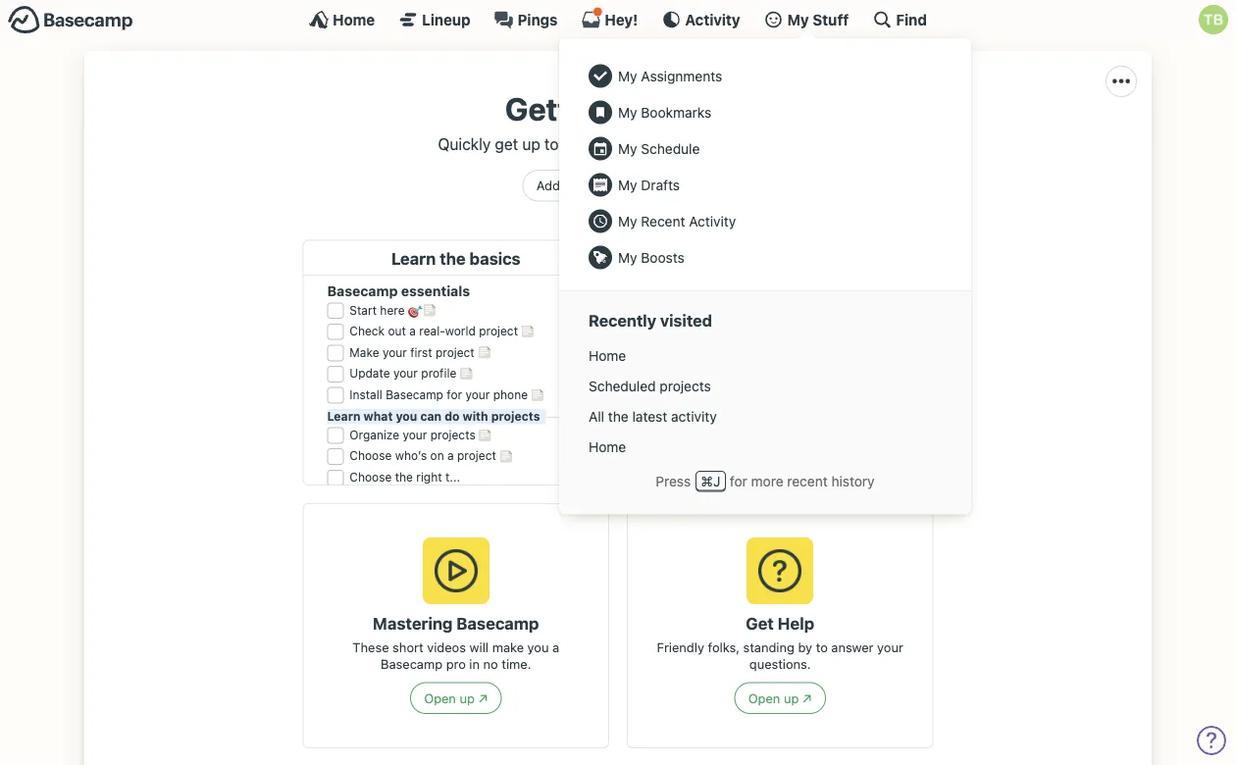 Task type: describe. For each thing, give the bounding box(es) containing it.
my bookmarks link
[[579, 94, 952, 130]]

latest
[[632, 408, 667, 424]]

my stuff
[[787, 11, 849, 28]]

lineup
[[422, 11, 470, 28]]

main element
[[0, 0, 1236, 515]]

find button
[[873, 10, 927, 29]]

my assignments link
[[579, 58, 952, 94]]

my stuff button
[[764, 10, 849, 29]]

my for my recent activity
[[618, 213, 637, 229]]

to
[[545, 134, 559, 153]]

scheduled projects link
[[579, 371, 952, 401]]

my boosts link
[[579, 239, 952, 276]]

find
[[896, 11, 927, 28]]

all the latest activity
[[589, 408, 717, 424]]

with
[[611, 134, 641, 153]]

people
[[599, 178, 640, 193]]

my for my boosts
[[618, 249, 637, 265]]

2 vertical spatial home link
[[579, 432, 952, 462]]

scheduled
[[589, 378, 656, 394]]

all the latest activity link
[[579, 401, 952, 432]]

add some people link
[[523, 170, 654, 202]]

add some people
[[536, 178, 640, 193]]

get
[[495, 134, 518, 153]]

2 vertical spatial home
[[589, 439, 626, 455]]

assignments
[[641, 68, 722, 84]]

all
[[589, 408, 604, 424]]

boosts
[[641, 249, 684, 265]]

tim burton image
[[662, 170, 694, 202]]

1 vertical spatial home
[[589, 347, 626, 364]]

recently visited
[[589, 311, 712, 330]]

my for my drafts
[[618, 177, 637, 193]]

switch accounts image
[[8, 5, 133, 35]]

hey!
[[605, 11, 638, 28]]

pings button
[[494, 10, 558, 29]]

recent
[[641, 213, 685, 229]]

activity inside my recent activity "link"
[[689, 213, 736, 229]]

my drafts
[[618, 177, 680, 193]]

hey! button
[[581, 7, 638, 29]]

tim burton image
[[1199, 5, 1228, 34]]

quickly
[[438, 134, 491, 153]]

add
[[536, 178, 560, 193]]

my recent activity
[[618, 213, 736, 229]]

getting
[[505, 90, 615, 128]]

activity
[[671, 408, 717, 424]]

lineup link
[[399, 10, 470, 29]]

my for my bookmarks
[[618, 104, 637, 120]]

pings
[[518, 11, 558, 28]]



Task type: locate. For each thing, give the bounding box(es) containing it.
everything
[[645, 134, 720, 153]]

home up scheduled
[[589, 347, 626, 364]]

for
[[730, 473, 747, 489]]

started
[[621, 90, 731, 128]]

activity down tim burton image
[[689, 213, 736, 229]]

home link up the all the latest activity link
[[579, 341, 952, 371]]

my bookmarks
[[618, 104, 711, 120]]

my assignments
[[618, 68, 722, 84]]

my up the people
[[618, 140, 637, 156]]

activity up assignments
[[685, 11, 740, 28]]

the
[[608, 408, 629, 424]]

up
[[522, 134, 540, 153]]

some
[[564, 178, 596, 193]]

home link for lineup link
[[309, 10, 375, 29]]

my inside "link"
[[618, 213, 637, 229]]

home down all at bottom
[[589, 439, 626, 455]]

projects
[[660, 378, 711, 394]]

home link for scheduled projects link
[[579, 341, 952, 371]]

getting started quickly get up to speed with everything basecamp
[[438, 90, 798, 153]]

history
[[831, 473, 875, 489]]

stuff
[[813, 11, 849, 28]]

activity
[[685, 11, 740, 28], [689, 213, 736, 229]]

scheduled projects
[[589, 378, 711, 394]]

my up with
[[618, 104, 637, 120]]

1 vertical spatial activity
[[689, 213, 736, 229]]

my left recent on the right top of page
[[618, 213, 637, 229]]

home
[[333, 11, 375, 28], [589, 347, 626, 364], [589, 439, 626, 455]]

more
[[751, 473, 783, 489]]

my drafts link
[[579, 167, 952, 203]]

my inside popup button
[[787, 11, 809, 28]]

0 vertical spatial home link
[[309, 10, 375, 29]]

home link
[[309, 10, 375, 29], [579, 341, 952, 371], [579, 432, 952, 462]]

my boosts
[[618, 249, 684, 265]]

my recent activity link
[[579, 203, 952, 239]]

⌘
[[701, 473, 713, 489]]

home link up more
[[579, 432, 952, 462]]

speed
[[563, 134, 607, 153]]

bookmarks
[[641, 104, 711, 120]]

my left boosts
[[618, 249, 637, 265]]

0 vertical spatial activity
[[685, 11, 740, 28]]

0 vertical spatial home
[[333, 11, 375, 28]]

my
[[787, 11, 809, 28], [618, 68, 637, 84], [618, 104, 637, 120], [618, 140, 637, 156], [618, 177, 637, 193], [618, 213, 637, 229], [618, 249, 637, 265]]

drafts
[[641, 177, 680, 193]]

my schedule
[[618, 140, 700, 156]]

recently
[[589, 311, 656, 330]]

my for my schedule
[[618, 140, 637, 156]]

home left lineup link
[[333, 11, 375, 28]]

my for my stuff
[[787, 11, 809, 28]]

recent
[[787, 473, 828, 489]]

my left stuff
[[787, 11, 809, 28]]

⌘ j for more recent history
[[701, 473, 875, 489]]

visited
[[660, 311, 712, 330]]

my for my assignments
[[618, 68, 637, 84]]

schedule
[[641, 140, 700, 156]]

my up getting started quickly get up to speed with everything basecamp
[[618, 68, 637, 84]]

my stuff element
[[579, 58, 952, 276]]

1 vertical spatial home link
[[579, 341, 952, 371]]

press
[[656, 473, 691, 489]]

my schedule link
[[579, 130, 952, 167]]

home link left lineup link
[[309, 10, 375, 29]]

activity link
[[662, 10, 740, 29]]

j
[[713, 473, 721, 489]]

basecamp
[[724, 134, 798, 153]]

my left drafts
[[618, 177, 637, 193]]

recently visited pages element
[[579, 341, 952, 462]]



Task type: vqa. For each thing, say whether or not it's contained in the screenshot.
Drafts
yes



